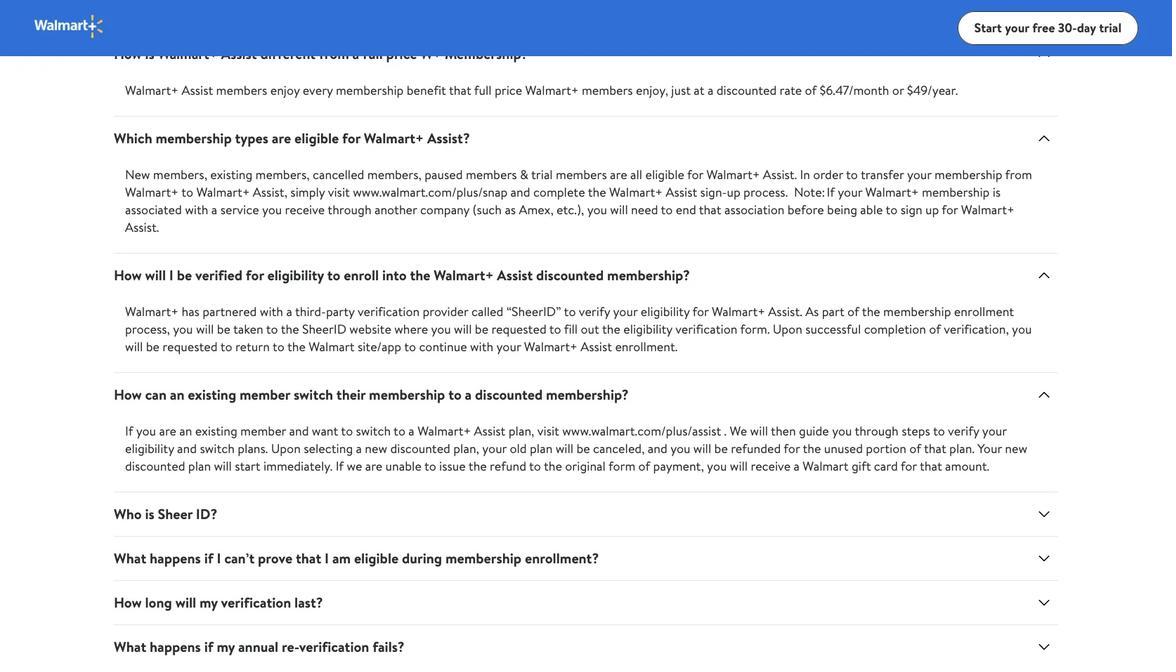 Task type: locate. For each thing, give the bounding box(es) containing it.
i left "am"
[[325, 549, 329, 568]]

be left we
[[714, 440, 728, 458]]

1 horizontal spatial trial
[[1099, 19, 1122, 36]]

0 vertical spatial if
[[204, 549, 213, 568]]

card
[[874, 458, 898, 475]]

being
[[827, 201, 857, 219]]

0 vertical spatial an
[[170, 385, 184, 404]]

verification left form. at the right
[[676, 320, 738, 338]]

1 horizontal spatial requested
[[492, 320, 547, 338]]

1 vertical spatial member
[[240, 422, 286, 440]]

association
[[725, 201, 785, 219]]

how long will my verification last?
[[114, 593, 323, 612]]

requested down has
[[163, 338, 218, 356]]

an
[[170, 385, 184, 404], [179, 422, 192, 440]]

1 vertical spatial visit
[[537, 422, 559, 440]]

eligible right "am"
[[354, 549, 399, 568]]

1 horizontal spatial full
[[474, 82, 492, 99]]

1 horizontal spatial from
[[1005, 166, 1032, 183]]

verification up annual
[[221, 593, 291, 612]]

and inside 'new members, existing members, cancelled members, paused members & trial members are all eligible for walmart+ assist. in order to transfer your membership from walmart+ to walmart+ assist, simply visit www.walmart.com/plus/snap and complete the walmart+ assist sign-up process.  note: if your walmart+ membership is associated with a service you receive through another company (such as amex, etc.), you will need to end that association before being able to sign up for walmart+ assist.'
[[511, 183, 530, 201]]

for left form. at the right
[[693, 303, 709, 320]]

which membership types are eligible for walmart+ assist? image
[[1036, 130, 1053, 147]]

0 vertical spatial existing
[[210, 166, 253, 183]]

members,
[[153, 166, 207, 183], [256, 166, 310, 183], [367, 166, 422, 183]]

steps
[[902, 422, 930, 440]]

assist. down new at the top left of page
[[125, 219, 159, 236]]

for right sign
[[942, 201, 958, 219]]

sheer
[[158, 505, 193, 524]]

who
[[114, 505, 142, 524]]

1 vertical spatial through
[[855, 422, 899, 440]]

id?
[[196, 505, 218, 524]]

a left 'service'
[[211, 201, 217, 219]]

0 vertical spatial if
[[125, 422, 133, 440]]

member
[[240, 385, 290, 404], [240, 422, 286, 440]]

your
[[1005, 19, 1030, 36], [907, 166, 932, 183], [838, 183, 863, 201], [613, 303, 638, 320], [497, 338, 521, 356], [982, 422, 1007, 440], [482, 440, 507, 458]]

enrollment.
[[615, 338, 678, 356]]

0 horizontal spatial visit
[[328, 183, 350, 201]]

if left can't on the bottom of page
[[204, 549, 213, 568]]

a
[[353, 44, 359, 63], [708, 82, 714, 99], [211, 201, 217, 219], [286, 303, 292, 320], [465, 385, 472, 404], [409, 422, 415, 440], [356, 440, 362, 458], [794, 458, 800, 475]]

and left start
[[177, 440, 197, 458]]

1 vertical spatial with
[[260, 303, 283, 320]]

a down then
[[794, 458, 800, 475]]

members, right new at the top left of page
[[153, 166, 207, 183]]

assist inside walmart+ has partnered with a third-party verification provider called "sheerid" to verify your eligibility for walmart+ assist. as part of the membership enrollment process, you will be taken to the sheerid website where you will be requested to fill out the eligibility verification form. upon successful completion of verification, you will be requested to return to the walmart site/app to continue with your walmart+ assist enrollment.
[[581, 338, 612, 356]]

upon right plans.
[[271, 440, 301, 458]]

2 vertical spatial eligible
[[354, 549, 399, 568]]

0 vertical spatial through
[[328, 201, 372, 219]]

trial inside 'new members, existing members, cancelled members, paused members & trial members are all eligible for walmart+ assist. in order to transfer your membership from walmart+ to walmart+ assist, simply visit www.walmart.com/plus/snap and complete the walmart+ assist sign-up process.  note: if your walmart+ membership is associated with a service you receive through another company (such as amex, etc.), you will need to end that association before being able to sign up for walmart+ assist.'
[[531, 166, 553, 183]]

a left third-
[[286, 303, 292, 320]]

different
[[260, 44, 316, 63]]

eligibility inside if you are an existing member and want to switch to a walmart+ assist plan, visit www.walmart.com/plus/assist . we will then guide you through steps to verify your eligibility and switch plans. upon selecting a new discounted plan, your old plan will be canceled, and you will be refunded for the unused portion of that plan. your new discounted plan will start immediately. if we are unable to issue the refund to the original form of payment, you will receive a walmart gift card for that amount.
[[125, 440, 174, 458]]

2 vertical spatial existing
[[195, 422, 237, 440]]

receive
[[285, 201, 325, 219], [751, 458, 791, 475]]

what down long
[[114, 637, 146, 656]]

need
[[631, 201, 658, 219]]

from
[[319, 44, 349, 63], [1005, 166, 1032, 183]]

full
[[363, 44, 383, 63], [474, 82, 492, 99]]

1 horizontal spatial with
[[260, 303, 283, 320]]

an left plans.
[[179, 422, 192, 440]]

your left the old
[[482, 440, 507, 458]]

1 vertical spatial full
[[474, 82, 492, 99]]

provider
[[423, 303, 469, 320]]

what for what happens if i can't prove that i am eligible during membership enrollment?
[[114, 549, 146, 568]]

then
[[771, 422, 796, 440]]

the inside 'new members, existing members, cancelled members, paused members & trial members are all eligible for walmart+ assist. in order to transfer your membership from walmart+ to walmart+ assist, simply visit www.walmart.com/plus/snap and complete the walmart+ assist sign-up process.  note: if your walmart+ membership is associated with a service you receive through another company (such as amex, etc.), you will need to end that association before being able to sign up for walmart+ assist.'
[[588, 183, 606, 201]]

verification up site/app
[[358, 303, 420, 320]]

$49/year.
[[907, 82, 958, 99]]

1 horizontal spatial price
[[495, 82, 522, 99]]

your right 'before'
[[838, 183, 863, 201]]

eligible
[[294, 129, 339, 148], [646, 166, 685, 183], [354, 549, 399, 568]]

assist. inside 'new members, existing members, cancelled members, paused members & trial members are all eligible for walmart+ assist. in order to transfer your membership from walmart+ to walmart+ assist, simply visit www.walmart.com/plus/snap and complete the walmart+ assist sign-up process.  note: if your walmart+ membership is associated with a service you receive through another company (such as amex, etc.), you will need to end that association before being able to sign up for walmart+ assist.'
[[125, 219, 159, 236]]

1 horizontal spatial upon
[[773, 320, 803, 338]]

0 vertical spatial from
[[319, 44, 349, 63]]

verify up the amount.
[[948, 422, 979, 440]]

1 vertical spatial from
[[1005, 166, 1032, 183]]

2 happens from the top
[[150, 637, 201, 656]]

2 horizontal spatial with
[[470, 338, 494, 356]]

1 horizontal spatial new
[[1005, 440, 1028, 458]]

third-
[[295, 303, 326, 320]]

assist. in
[[763, 166, 810, 183]]

1 horizontal spatial members,
[[256, 166, 310, 183]]

0 vertical spatial with
[[185, 201, 208, 219]]

i
[[169, 266, 174, 285], [217, 549, 221, 568], [325, 549, 329, 568]]

happens for my
[[150, 637, 201, 656]]

my
[[200, 593, 218, 612], [217, 637, 235, 656]]

with left third-
[[260, 303, 283, 320]]

amount.
[[945, 458, 990, 475]]

1 happens from the top
[[150, 549, 201, 568]]

trial right day
[[1099, 19, 1122, 36]]

happens for i
[[150, 549, 201, 568]]

0 horizontal spatial through
[[328, 201, 372, 219]]

the right etc.),
[[588, 183, 606, 201]]

0 horizontal spatial assist.
[[125, 219, 159, 236]]

1 vertical spatial assist.
[[768, 303, 803, 320]]

1 horizontal spatial through
[[855, 422, 899, 440]]

1 vertical spatial what
[[114, 637, 146, 656]]

party
[[326, 303, 355, 320]]

last?
[[295, 593, 323, 612]]

what happens if my annual re-verification fails? image
[[1036, 639, 1053, 656]]

existing up 'service'
[[210, 166, 253, 183]]

2 new from the left
[[1005, 440, 1028, 458]]

0 horizontal spatial receive
[[285, 201, 325, 219]]

0 horizontal spatial full
[[363, 44, 383, 63]]

0 vertical spatial trial
[[1099, 19, 1122, 36]]

0 horizontal spatial new
[[365, 440, 387, 458]]

1 horizontal spatial receive
[[751, 458, 791, 475]]

trial right &
[[531, 166, 553, 183]]

a inside 'new members, existing members, cancelled members, paused members & trial members are all eligible for walmart+ assist. in order to transfer your membership from walmart+ to walmart+ assist, simply visit www.walmart.com/plus/snap and complete the walmart+ assist sign-up process.  note: if your walmart+ membership is associated with a service you receive through another company (such as amex, etc.), you will need to end that association before being able to sign up for walmart+ assist.'
[[211, 201, 217, 219]]

2 what from the top
[[114, 637, 146, 656]]

1 horizontal spatial walmart
[[803, 458, 849, 475]]

with down 'called'
[[470, 338, 494, 356]]

i left verified
[[169, 266, 174, 285]]

walmart left gift
[[803, 458, 849, 475]]

if for my
[[204, 637, 213, 656]]

1 vertical spatial an
[[179, 422, 192, 440]]

www.walmart.com/plus/assist
[[562, 422, 721, 440]]

before
[[788, 201, 824, 219]]

price down membership? at the left of page
[[495, 82, 522, 99]]

0 vertical spatial upon
[[773, 320, 803, 338]]

0 vertical spatial full
[[363, 44, 383, 63]]

visit right 'simply'
[[328, 183, 350, 201]]

membership
[[336, 82, 404, 99], [156, 129, 232, 148], [935, 166, 1003, 183], [922, 183, 990, 201], [884, 303, 951, 320], [369, 385, 445, 404], [446, 549, 522, 568]]

0 vertical spatial eligible
[[294, 129, 339, 148]]

new members, existing members, cancelled members, paused members & trial members are all eligible for walmart+ assist. in order to transfer your membership from walmart+ to walmart+ assist, simply visit www.walmart.com/plus/snap and complete the walmart+ assist sign-up process.  note: if your walmart+ membership is associated with a service you receive through another company (such as amex, etc.), you will need to end that association before being able to sign up for walmart+ assist.
[[125, 166, 1032, 236]]

are right we
[[365, 458, 383, 475]]

0 horizontal spatial eligible
[[294, 129, 339, 148]]

2 horizontal spatial i
[[325, 549, 329, 568]]

1 horizontal spatial eligible
[[354, 549, 399, 568]]

0 vertical spatial assist.
[[125, 219, 159, 236]]

an right can
[[170, 385, 184, 404]]

0 vertical spatial my
[[200, 593, 218, 612]]

are inside 'new members, existing members, cancelled members, paused members & trial members are all eligible for walmart+ assist. in order to transfer your membership from walmart+ to walmart+ assist, simply visit www.walmart.com/plus/snap and complete the walmart+ assist sign-up process.  note: if your walmart+ membership is associated with a service you receive through another company (such as amex, etc.), you will need to end that association before being able to sign up for walmart+ assist.'
[[610, 166, 627, 183]]

eligible right all
[[646, 166, 685, 183]]

1 horizontal spatial up
[[926, 201, 939, 219]]

2 how from the top
[[114, 266, 142, 285]]

1 vertical spatial upon
[[271, 440, 301, 458]]

has
[[182, 303, 200, 320]]

plan right the old
[[530, 440, 553, 458]]

1 horizontal spatial verify
[[948, 422, 979, 440]]

1 if from the top
[[204, 549, 213, 568]]

long
[[145, 593, 172, 612]]

and right canceled,
[[648, 440, 668, 458]]

be left "taken"
[[217, 320, 230, 338]]

switch left start
[[200, 440, 235, 458]]

1 vertical spatial eligible
[[646, 166, 685, 183]]

verified
[[195, 266, 242, 285]]

2 vertical spatial is
[[145, 505, 154, 524]]

website
[[350, 320, 391, 338]]

eligible up cancelled
[[294, 129, 339, 148]]

receive down cancelled
[[285, 201, 325, 219]]

1 horizontal spatial plan
[[530, 440, 553, 458]]

0 vertical spatial member
[[240, 385, 290, 404]]

re-
[[282, 637, 299, 656]]

assist
[[221, 44, 257, 63], [182, 82, 213, 99], [666, 183, 697, 201], [497, 266, 533, 285], [581, 338, 612, 356], [474, 422, 506, 440]]

transfer
[[861, 166, 904, 183]]

verify inside walmart+ has partnered with a third-party verification provider called "sheerid" to verify your eligibility for walmart+ assist. as part of the membership enrollment process, you will be taken to the sheerid website where you will be requested to fill out the eligibility verification form. upon successful completion of verification, you will be requested to return to the walmart site/app to continue with your walmart+ assist enrollment.
[[579, 303, 610, 320]]

upon left as
[[773, 320, 803, 338]]

through inside if you are an existing member and want to switch to a walmart+ assist plan, visit www.walmart.com/plus/assist . we will then guide you through steps to verify your eligibility and switch plans. upon selecting a new discounted plan, your old plan will be canceled, and you will be refunded for the unused portion of that plan. your new discounted plan will start immediately. if we are unable to issue the refund to the original form of payment, you will receive a walmart gift card for that amount.
[[855, 422, 899, 440]]

1 horizontal spatial visit
[[537, 422, 559, 440]]

to left sign
[[886, 201, 898, 219]]

0 vertical spatial what
[[114, 549, 146, 568]]

1 vertical spatial is
[[993, 183, 1001, 201]]

eligibility right out
[[624, 320, 673, 338]]

1 vertical spatial if
[[336, 458, 344, 475]]

walmart+
[[158, 44, 218, 63], [125, 82, 179, 99], [525, 82, 579, 99], [364, 129, 424, 148], [707, 166, 760, 183], [125, 183, 179, 201], [196, 183, 250, 201], [609, 183, 663, 201], [866, 183, 919, 201], [961, 201, 1015, 219], [434, 266, 494, 285], [125, 303, 179, 320], [712, 303, 765, 320], [524, 338, 578, 356], [418, 422, 471, 440]]

plan, up 'refund'
[[509, 422, 534, 440]]

membership inside walmart+ has partnered with a third-party verification provider called "sheerid" to verify your eligibility for walmart+ assist. as part of the membership enrollment process, you will be taken to the sheerid website where you will be requested to fill out the eligibility verification form. upon successful completion of verification, you will be requested to return to the walmart site/app to continue with your walmart+ assist enrollment.
[[884, 303, 951, 320]]

for right the refunded
[[784, 440, 800, 458]]

assist inside 'new members, existing members, cancelled members, paused members & trial members are all eligible for walmart+ assist. in order to transfer your membership from walmart+ to walmart+ assist, simply visit www.walmart.com/plus/snap and complete the walmart+ assist sign-up process.  note: if your walmart+ membership is associated with a service you receive through another company (such as amex, etc.), you will need to end that association before being able to sign up for walmart+ assist.'
[[666, 183, 697, 201]]

how is walmart+ assist different from a full price w+ membership? image
[[1036, 46, 1053, 63]]

trial inside button
[[1099, 19, 1122, 36]]

a inside walmart+ has partnered with a third-party verification provider called "sheerid" to verify your eligibility for walmart+ assist. as part of the membership enrollment process, you will be taken to the sheerid website where you will be requested to fill out the eligibility verification form. upon successful completion of verification, you will be requested to return to the walmart site/app to continue with your walmart+ assist enrollment.
[[286, 303, 292, 320]]

2 if from the top
[[204, 637, 213, 656]]

through up card
[[855, 422, 899, 440]]

0 vertical spatial receive
[[285, 201, 325, 219]]

3 how from the top
[[114, 385, 142, 404]]

how
[[114, 44, 142, 63], [114, 266, 142, 285], [114, 385, 142, 404], [114, 593, 142, 612]]

4 how from the top
[[114, 593, 142, 612]]

unable
[[386, 458, 422, 475]]

how is walmart+ assist different from a full price w+ membership?
[[114, 44, 528, 63]]

members left &
[[466, 166, 517, 183]]

1 vertical spatial my
[[217, 637, 235, 656]]

new right your
[[1005, 440, 1028, 458]]

upon inside walmart+ has partnered with a third-party verification provider called "sheerid" to verify your eligibility for walmart+ assist. as part of the membership enrollment process, you will be taken to the sheerid website where you will be requested to fill out the eligibility verification form. upon successful completion of verification, you will be requested to return to the walmart site/app to continue with your walmart+ assist enrollment.
[[773, 320, 803, 338]]

are
[[272, 129, 291, 148], [610, 166, 627, 183], [159, 422, 176, 440], [365, 458, 383, 475]]

requested left fill
[[492, 320, 547, 338]]

discounted up who is sheer id?
[[125, 458, 185, 475]]

up
[[727, 183, 741, 201], [926, 201, 939, 219]]

full down membership? at the left of page
[[474, 82, 492, 99]]

1 vertical spatial walmart
[[803, 458, 849, 475]]

0 horizontal spatial trial
[[531, 166, 553, 183]]

that inside 'new members, existing members, cancelled members, paused members & trial members are all eligible for walmart+ assist. in order to transfer your membership from walmart+ to walmart+ assist, simply visit www.walmart.com/plus/snap and complete the walmart+ assist sign-up process.  note: if your walmart+ membership is associated with a service you receive through another company (such as amex, etc.), you will need to end that association before being able to sign up for walmart+ assist.'
[[699, 201, 722, 219]]

the left unused
[[803, 440, 821, 458]]

2 vertical spatial with
[[470, 338, 494, 356]]

your up sign
[[907, 166, 932, 183]]

1 members, from the left
[[153, 166, 207, 183]]

1 vertical spatial trial
[[531, 166, 553, 183]]

0 horizontal spatial members,
[[153, 166, 207, 183]]

to left end
[[661, 201, 673, 219]]

walmart+ inside if you are an existing member and want to switch to a walmart+ assist plan, visit www.walmart.com/plus/assist . we will then guide you through steps to verify your eligibility and switch plans. upon selecting a new discounted plan, your old plan will be canceled, and you will be refunded for the unused portion of that plan. your new discounted plan will start immediately. if we are unable to issue the refund to the original form of payment, you will receive a walmart gift card for that amount.
[[418, 422, 471, 440]]

your right plan.
[[982, 422, 1007, 440]]

your left free
[[1005, 19, 1030, 36]]

are left all
[[610, 166, 627, 183]]

www.walmart.com/plus/snap
[[353, 183, 508, 201]]

plan, left 'refund'
[[454, 440, 479, 458]]

0 vertical spatial is
[[145, 44, 155, 63]]

0 vertical spatial walmart
[[309, 338, 355, 356]]

discounted up the old
[[475, 385, 543, 404]]

1 vertical spatial if
[[204, 637, 213, 656]]

service
[[220, 201, 259, 219]]

1 horizontal spatial assist.
[[768, 303, 803, 320]]

0 horizontal spatial i
[[169, 266, 174, 285]]

annual
[[238, 637, 278, 656]]

1 horizontal spatial plan,
[[509, 422, 534, 440]]

0 horizontal spatial walmart
[[309, 338, 355, 356]]

receive inside if you are an existing member and want to switch to a walmart+ assist plan, visit www.walmart.com/plus/assist . we will then guide you through steps to verify your eligibility and switch plans. upon selecting a new discounted plan, your old plan will be canceled, and you will be refunded for the unused portion of that plan. your new discounted plan will start immediately. if we are unable to issue the refund to the original form of payment, you will receive a walmart gift card for that amount.
[[751, 458, 791, 475]]

2 horizontal spatial members,
[[367, 166, 422, 183]]

amex,
[[519, 201, 554, 219]]

eligibility up the enrollment.
[[641, 303, 690, 320]]

0 vertical spatial price
[[386, 44, 417, 63]]

1 horizontal spatial i
[[217, 549, 221, 568]]

benefit
[[407, 82, 446, 99]]

0 vertical spatial visit
[[328, 183, 350, 201]]

is for how is walmart+ assist different from a full price w+ membership?
[[145, 44, 155, 63]]

verify right fill
[[579, 303, 610, 320]]

&
[[520, 166, 528, 183]]

membership?
[[445, 44, 528, 63]]

membership? down need
[[607, 266, 690, 285]]

the
[[588, 183, 606, 201], [410, 266, 430, 285], [862, 303, 880, 320], [281, 320, 299, 338], [602, 320, 621, 338], [287, 338, 306, 356], [803, 440, 821, 458], [469, 458, 487, 475], [544, 458, 562, 475]]

0 vertical spatial verify
[[579, 303, 610, 320]]

1 vertical spatial verify
[[948, 422, 979, 440]]

can't
[[224, 549, 255, 568]]

company
[[420, 201, 470, 219]]

0 horizontal spatial plan,
[[454, 440, 479, 458]]

happens
[[150, 549, 201, 568], [150, 637, 201, 656]]

of right rate
[[805, 82, 817, 99]]

1 vertical spatial receive
[[751, 458, 791, 475]]

trial
[[1099, 19, 1122, 36], [531, 166, 553, 183]]

membership? up if you are an existing member and want to switch to a walmart+ assist plan, visit www.walmart.com/plus/assist . we will then guide you through steps to verify your eligibility and switch plans. upon selecting a new discounted plan, your old plan will be canceled, and you will be refunded for the unused portion of that plan. your new discounted plan will start immediately. if we are unable to issue the refund to the original form of payment, you will receive a walmart gift card for that amount.
[[546, 385, 629, 404]]

0 horizontal spatial from
[[319, 44, 349, 63]]

new right we
[[365, 440, 387, 458]]

am
[[332, 549, 351, 568]]

to right steps
[[933, 422, 945, 440]]

2 horizontal spatial switch
[[356, 422, 391, 440]]

which
[[114, 129, 152, 148]]

up left process.
[[727, 183, 741, 201]]

verify inside if you are an existing member and want to switch to a walmart+ assist plan, visit www.walmart.com/plus/assist . we will then guide you through steps to verify your eligibility and switch plans. upon selecting a new discounted plan, your old plan will be canceled, and you will be refunded for the unused portion of that plan. your new discounted plan will start immediately. if we are unable to issue the refund to the original form of payment, you will receive a walmart gift card for that amount.
[[948, 422, 979, 440]]

start your free 30-day trial
[[975, 19, 1122, 36]]

membership?
[[607, 266, 690, 285], [546, 385, 629, 404]]

assist?
[[427, 129, 470, 148]]

what for what happens if my annual re-verification fails?
[[114, 637, 146, 656]]

at
[[694, 82, 705, 99]]

1 vertical spatial happens
[[150, 637, 201, 656]]

0 horizontal spatial with
[[185, 201, 208, 219]]

1 how from the top
[[114, 44, 142, 63]]

eligibility
[[267, 266, 324, 285], [641, 303, 690, 320], [624, 320, 673, 338], [125, 440, 174, 458]]

process.
[[744, 183, 788, 201]]

0 horizontal spatial verify
[[579, 303, 610, 320]]

to
[[846, 166, 858, 183], [181, 183, 193, 201], [661, 201, 673, 219], [886, 201, 898, 219], [327, 266, 341, 285], [564, 303, 576, 320], [266, 320, 278, 338], [549, 320, 561, 338], [220, 338, 232, 356], [273, 338, 285, 356], [404, 338, 416, 356], [448, 385, 462, 404], [341, 422, 353, 440], [394, 422, 406, 440], [933, 422, 945, 440], [424, 458, 436, 475], [529, 458, 541, 475]]

2 horizontal spatial eligible
[[646, 166, 685, 183]]

upon inside if you are an existing member and want to switch to a walmart+ assist plan, visit www.walmart.com/plus/assist . we will then guide you through steps to verify your eligibility and switch plans. upon selecting a new discounted plan, your old plan will be canceled, and you will be refunded for the unused portion of that plan. your new discounted plan will start immediately. if we are unable to issue the refund to the original form of payment, you will receive a walmart gift card for that amount.
[[271, 440, 301, 458]]

0 horizontal spatial upon
[[271, 440, 301, 458]]

walmart inside walmart+ has partnered with a third-party verification provider called "sheerid" to verify your eligibility for walmart+ assist. as part of the membership enrollment process, you will be taken to the sheerid website where you will be requested to fill out the eligibility verification form. upon successful completion of verification, you will be requested to return to the walmart site/app to continue with your walmart+ assist enrollment.
[[309, 338, 355, 356]]

how will i be verified for eligibility to enroll into the walmart+ assist discounted membership?
[[114, 266, 690, 285]]

how for how long will my verification last?
[[114, 593, 142, 612]]

1 what from the top
[[114, 549, 146, 568]]

start your free 30-day trial button
[[958, 11, 1139, 45]]

"sheerid"
[[507, 303, 561, 320]]

switch
[[294, 385, 333, 404], [356, 422, 391, 440], [200, 440, 235, 458]]

0 vertical spatial happens
[[150, 549, 201, 568]]

requested
[[492, 320, 547, 338], [163, 338, 218, 356]]

0 horizontal spatial if
[[125, 422, 133, 440]]



Task type: vqa. For each thing, say whether or not it's contained in the screenshot.
top existing
yes



Task type: describe. For each thing, give the bounding box(es) containing it.
form.
[[740, 320, 770, 338]]

0 vertical spatial membership?
[[607, 266, 690, 285]]

if for i
[[204, 549, 213, 568]]

how for how will i be verified for eligibility to enroll into the walmart+ assist discounted membership?
[[114, 266, 142, 285]]

visit inside 'new members, existing members, cancelled members, paused members & trial members are all eligible for walmart+ assist. in order to transfer your membership from walmart+ to walmart+ assist, simply visit www.walmart.com/plus/snap and complete the walmart+ assist sign-up process.  note: if your walmart+ membership is associated with a service you receive through another company (such as amex, etc.), you will need to end that association before being able to sign up for walmart+ assist.'
[[328, 183, 350, 201]]

0 horizontal spatial switch
[[200, 440, 235, 458]]

enjoy
[[270, 82, 300, 99]]

who is sheer id? image
[[1036, 506, 1053, 523]]

for up end
[[687, 166, 704, 183]]

sign
[[901, 201, 923, 219]]

canceled,
[[593, 440, 645, 458]]

members left enjoy
[[216, 82, 267, 99]]

members up etc.),
[[556, 166, 607, 183]]

rate
[[780, 82, 802, 99]]

is for who is sheer id?
[[145, 505, 154, 524]]

you down .
[[707, 458, 727, 475]]

during
[[402, 549, 442, 568]]

simply
[[291, 183, 325, 201]]

you right 'verification,'
[[1012, 320, 1032, 338]]

to right new at the top left of page
[[181, 183, 193, 201]]

assist,
[[253, 183, 287, 201]]

2 members, from the left
[[256, 166, 310, 183]]

just
[[671, 82, 691, 99]]

how for how can an existing member switch their membership to a discounted membership?
[[114, 385, 142, 404]]

free
[[1033, 19, 1055, 36]]

enrollment?
[[525, 549, 599, 568]]

completion
[[864, 320, 926, 338]]

etc.),
[[557, 201, 584, 219]]

you right 'service'
[[262, 201, 282, 219]]

walmart+ assist members enjoy every membership benefit that full price walmart+ members enjoy, just at a discounted rate of $6.47/month or $49/year.
[[125, 82, 958, 99]]

is inside 'new members, existing members, cancelled members, paused members & trial members are all eligible for walmart+ assist. in order to transfer your membership from walmart+ to walmart+ assist, simply visit www.walmart.com/plus/snap and complete the walmart+ assist sign-up process.  note: if your walmart+ membership is associated with a service you receive through another company (such as amex, etc.), you will need to end that association before being able to sign up for walmart+ assist.'
[[993, 183, 1001, 201]]

are right types
[[272, 129, 291, 148]]

you right guide
[[832, 422, 852, 440]]

original
[[565, 458, 606, 475]]

the down third-
[[287, 338, 306, 356]]

you right etc.),
[[587, 201, 607, 219]]

new
[[125, 166, 150, 183]]

to up unable
[[394, 422, 406, 440]]

assist. inside walmart+ has partnered with a third-party verification provider called "sheerid" to verify your eligibility for walmart+ assist. as part of the membership enrollment process, you will be taken to the sheerid website where you will be requested to fill out the eligibility verification form. upon successful completion of verification, you will be requested to return to the walmart site/app to continue with your walmart+ assist enrollment.
[[768, 303, 803, 320]]

walmart plus image
[[34, 14, 105, 39]]

return
[[235, 338, 270, 356]]

how will i be verified for eligibility to enroll into the walmart+ assist discounted membership? image
[[1036, 267, 1053, 284]]

0 horizontal spatial up
[[727, 183, 741, 201]]

0 horizontal spatial price
[[386, 44, 417, 63]]

assist inside if you are an existing member and want to switch to a walmart+ assist plan, visit www.walmart.com/plus/assist . we will then guide you through steps to verify your eligibility and switch plans. upon selecting a new discounted plan, your old plan will be canceled, and you will be refunded for the unused portion of that plan. your new discounted plan will start immediately. if we are unable to issue the refund to the original form of payment, you will receive a walmart gift card for that amount.
[[474, 422, 506, 440]]

associated
[[125, 201, 182, 219]]

$6.47/month
[[820, 82, 889, 99]]

form
[[609, 458, 636, 475]]

0 horizontal spatial requested
[[163, 338, 218, 356]]

fill
[[564, 320, 578, 338]]

30-
[[1058, 19, 1077, 36]]

of right form
[[639, 458, 650, 475]]

plans.
[[238, 440, 268, 458]]

members left enjoy,
[[582, 82, 633, 99]]

every
[[303, 82, 333, 99]]

can
[[145, 385, 167, 404]]

what happens if my annual re-verification fails?
[[114, 637, 405, 656]]

my for verification
[[200, 593, 218, 612]]

sheerid
[[302, 320, 346, 338]]

cancelled
[[313, 166, 364, 183]]

3 members, from the left
[[367, 166, 422, 183]]

you down can
[[136, 422, 156, 440]]

all
[[630, 166, 642, 183]]

for right verified
[[246, 266, 264, 285]]

discounted left rate
[[717, 82, 777, 99]]

enjoy,
[[636, 82, 668, 99]]

how long will my verification last? image
[[1036, 595, 1053, 611]]

your down 'called'
[[497, 338, 521, 356]]

issue
[[439, 458, 466, 475]]

to right order
[[846, 166, 858, 183]]

the left original
[[544, 458, 562, 475]]

the right into at left
[[410, 266, 430, 285]]

eligibility up third-
[[267, 266, 324, 285]]

1 vertical spatial existing
[[188, 385, 236, 404]]

start
[[235, 458, 260, 475]]

selecting
[[304, 440, 353, 458]]

day
[[1077, 19, 1096, 36]]

be up can
[[146, 338, 160, 356]]

be left canceled,
[[577, 440, 590, 458]]

out
[[581, 320, 599, 338]]

the left sheerid
[[281, 320, 299, 338]]

taken
[[233, 320, 263, 338]]

1 horizontal spatial switch
[[294, 385, 333, 404]]

paused
[[425, 166, 463, 183]]

.
[[724, 422, 727, 440]]

1 horizontal spatial if
[[336, 458, 344, 475]]

or
[[892, 82, 904, 99]]

from inside 'new members, existing members, cancelled members, paused members & trial members are all eligible for walmart+ assist. in order to transfer your membership from walmart+ to walmart+ assist, simply visit www.walmart.com/plus/snap and complete the walmart+ assist sign-up process.  note: if your walmart+ membership is associated with a service you receive through another company (such as amex, etc.), you will need to end that association before being able to sign up for walmart+ assist.'
[[1005, 166, 1032, 183]]

guide
[[799, 422, 829, 440]]

verification down last?
[[299, 637, 369, 656]]

to down continue
[[448, 385, 462, 404]]

the right out
[[602, 320, 621, 338]]

walmart+ has partnered with a third-party verification provider called "sheerid" to verify your eligibility for walmart+ assist. as part of the membership enrollment process, you will be taken to the sheerid website where you will be requested to fill out the eligibility verification form. upon successful completion of verification, you will be requested to return to the walmart site/app to continue with your walmart+ assist enrollment.
[[125, 303, 1032, 356]]

you right the process,
[[173, 320, 193, 338]]

enroll
[[344, 266, 379, 285]]

eligible inside 'new members, existing members, cancelled members, paused members & trial members are all eligible for walmart+ assist. in order to transfer your membership from walmart+ to walmart+ assist, simply visit www.walmart.com/plus/snap and complete the walmart+ assist sign-up process.  note: if your walmart+ membership is associated with a service you receive through another company (such as amex, etc.), you will need to end that association before being able to sign up for walmart+ assist.'
[[646, 166, 685, 183]]

we
[[347, 458, 362, 475]]

discounted up "sheerid"
[[536, 266, 604, 285]]

you right where
[[431, 320, 451, 338]]

receive inside 'new members, existing members, cancelled members, paused members & trial members are all eligible for walmart+ assist. in order to transfer your membership from walmart+ to walmart+ assist, simply visit www.walmart.com/plus/snap and complete the walmart+ assist sign-up process.  note: if your walmart+ membership is associated with a service you receive through another company (such as amex, etc.), you will need to end that association before being able to sign up for walmart+ assist.'
[[285, 201, 325, 219]]

discounted right we
[[390, 440, 450, 458]]

complete
[[533, 183, 585, 201]]

want
[[312, 422, 338, 440]]

to left fill
[[549, 320, 561, 338]]

(such
[[473, 201, 502, 219]]

existing inside if you are an existing member and want to switch to a walmart+ assist plan, visit www.walmart.com/plus/assist . we will then guide you through steps to verify your eligibility and switch plans. upon selecting a new discounted plan, your old plan will be canceled, and you will be refunded for the unused portion of that plan. your new discounted plan will start immediately. if we are unable to issue the refund to the original form of payment, you will receive a walmart gift card for that amount.
[[195, 422, 237, 440]]

gift
[[852, 458, 871, 475]]

how for how is walmart+ assist different from a full price w+ membership?
[[114, 44, 142, 63]]

as
[[505, 201, 516, 219]]

to right the old
[[529, 458, 541, 475]]

of right part
[[848, 303, 859, 320]]

to right return
[[273, 338, 285, 356]]

called
[[472, 303, 503, 320]]

your
[[978, 440, 1002, 458]]

how can an existing member switch their membership to a discounted membership? image
[[1036, 387, 1053, 403]]

my for annual
[[217, 637, 235, 656]]

1 vertical spatial membership?
[[546, 385, 629, 404]]

through inside 'new members, existing members, cancelled members, paused members & trial members are all eligible for walmart+ assist. in order to transfer your membership from walmart+ to walmart+ assist, simply visit www.walmart.com/plus/snap and complete the walmart+ assist sign-up process.  note: if your walmart+ membership is associated with a service you receive through another company (such as amex, etc.), you will need to end that association before being able to sign up for walmart+ assist.'
[[328, 201, 372, 219]]

end
[[676, 201, 696, 219]]

and left want
[[289, 422, 309, 440]]

the right issue
[[469, 458, 487, 475]]

verification,
[[944, 320, 1009, 338]]

unused
[[824, 440, 863, 458]]

visit inside if you are an existing member and want to switch to a walmart+ assist plan, visit www.walmart.com/plus/assist . we will then guide you through steps to verify your eligibility and switch plans. upon selecting a new discounted plan, your old plan will be canceled, and you will be refunded for the unused portion of that plan. your new discounted plan will start immediately. if we are unable to issue the refund to the original form of payment, you will receive a walmart gift card for that amount.
[[537, 422, 559, 440]]

what happens if i can't prove that i am eligible during membership enrollment?
[[114, 549, 599, 568]]

able
[[861, 201, 883, 219]]

continue
[[419, 338, 467, 356]]

to left return
[[220, 338, 232, 356]]

into
[[382, 266, 407, 285]]

0 horizontal spatial plan
[[188, 458, 211, 475]]

types
[[235, 129, 269, 148]]

immediately.
[[263, 458, 333, 475]]

which membership types are eligible for walmart+ assist?
[[114, 129, 470, 148]]

a right different
[[353, 44, 359, 63]]

be right provider
[[475, 320, 489, 338]]

your inside button
[[1005, 19, 1030, 36]]

to left issue
[[424, 458, 436, 475]]

partnered
[[203, 303, 257, 320]]

existing inside 'new members, existing members, cancelled members, paused members & trial members are all eligible for walmart+ assist. in order to transfer your membership from walmart+ to walmart+ assist, simply visit www.walmart.com/plus/snap and complete the walmart+ assist sign-up process.  note: if your walmart+ membership is associated with a service you receive through another company (such as amex, etc.), you will need to end that association before being able to sign up for walmart+ assist.'
[[210, 166, 253, 183]]

1 vertical spatial price
[[495, 82, 522, 99]]

site/app
[[358, 338, 401, 356]]

to right want
[[341, 422, 353, 440]]

successful
[[806, 320, 861, 338]]

plan.
[[950, 440, 975, 458]]

with inside 'new members, existing members, cancelled members, paused members & trial members are all eligible for walmart+ assist. in order to transfer your membership from walmart+ to walmart+ assist, simply visit www.walmart.com/plus/snap and complete the walmart+ assist sign-up process.  note: if your walmart+ membership is associated with a service you receive through another company (such as amex, etc.), you will need to end that association before being able to sign up for walmart+ assist.'
[[185, 201, 208, 219]]

enrollment
[[954, 303, 1014, 320]]

be left verified
[[177, 266, 192, 285]]

you left .
[[671, 440, 691, 458]]

for up cancelled
[[342, 129, 361, 148]]

will inside 'new members, existing members, cancelled members, paused members & trial members are all eligible for walmart+ assist. in order to transfer your membership from walmart+ to walmart+ assist, simply visit www.walmart.com/plus/snap and complete the walmart+ assist sign-up process.  note: if your walmart+ membership is associated with a service you receive through another company (such as amex, etc.), you will need to end that association before being able to sign up for walmart+ assist.'
[[610, 201, 628, 219]]

to right "taken"
[[266, 320, 278, 338]]

for right card
[[901, 458, 917, 475]]

start
[[975, 19, 1002, 36]]

your right out
[[613, 303, 638, 320]]

of right portion
[[910, 440, 921, 458]]

we
[[730, 422, 747, 440]]

who is sheer id?
[[114, 505, 218, 524]]

payment,
[[653, 458, 704, 475]]

what happens if i can't prove that i am eligible during membership enrollment? image
[[1036, 550, 1053, 567]]

to left out
[[564, 303, 576, 320]]

an inside if you are an existing member and want to switch to a walmart+ assist plan, visit www.walmart.com/plus/assist . we will then guide you through steps to verify your eligibility and switch plans. upon selecting a new discounted plan, your old plan will be canceled, and you will be refunded for the unused portion of that plan. your new discounted plan will start immediately. if we are unable to issue the refund to the original form of payment, you will receive a walmart gift card for that amount.
[[179, 422, 192, 440]]

1 new from the left
[[365, 440, 387, 458]]

refunded
[[731, 440, 781, 458]]

are down can
[[159, 422, 176, 440]]

a down continue
[[465, 385, 472, 404]]

to left enroll
[[327, 266, 341, 285]]

a right selecting
[[356, 440, 362, 458]]

a up unable
[[409, 422, 415, 440]]

order
[[813, 166, 843, 183]]

process,
[[125, 320, 170, 338]]

of right completion
[[929, 320, 941, 338]]

fails?
[[373, 637, 405, 656]]

to right site/app
[[404, 338, 416, 356]]

the right part
[[862, 303, 880, 320]]

another
[[375, 201, 417, 219]]

as
[[806, 303, 819, 320]]

member inside if you are an existing member and want to switch to a walmart+ assist plan, visit www.walmart.com/plus/assist . we will then guide you through steps to verify your eligibility and switch plans. upon selecting a new discounted plan, your old plan will be canceled, and you will be refunded for the unused portion of that plan. your new discounted plan will start immediately. if we are unable to issue the refund to the original form of payment, you will receive a walmart gift card for that amount.
[[240, 422, 286, 440]]

w+
[[421, 44, 441, 63]]

walmart inside if you are an existing member and want to switch to a walmart+ assist plan, visit www.walmart.com/plus/assist . we will then guide you through steps to verify your eligibility and switch plans. upon selecting a new discounted plan, your old plan will be canceled, and you will be refunded for the unused portion of that plan. your new discounted plan will start immediately. if we are unable to issue the refund to the original form of payment, you will receive a walmart gift card for that amount.
[[803, 458, 849, 475]]

a right at
[[708, 82, 714, 99]]

for inside walmart+ has partnered with a third-party verification provider called "sheerid" to verify your eligibility for walmart+ assist. as part of the membership enrollment process, you will be taken to the sheerid website where you will be requested to fill out the eligibility verification form. upon successful completion of verification, you will be requested to return to the walmart site/app to continue with your walmart+ assist enrollment.
[[693, 303, 709, 320]]



